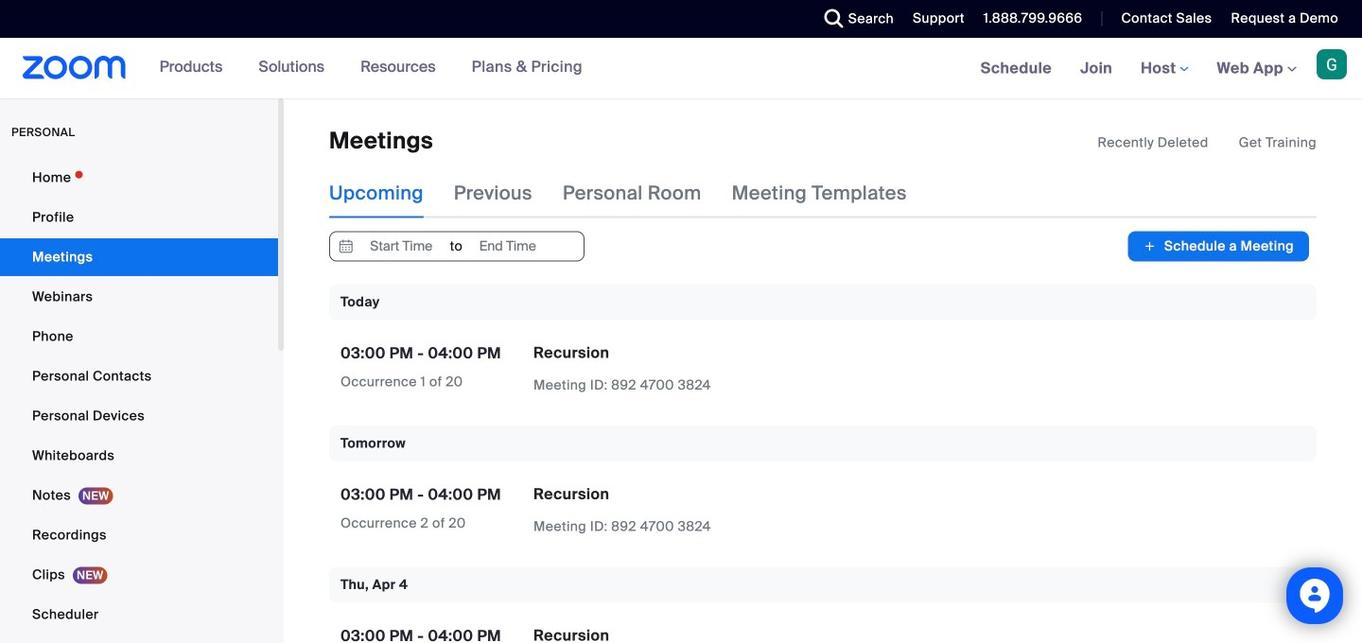 Task type: describe. For each thing, give the bounding box(es) containing it.
tabs of meeting tab list
[[329, 169, 938, 218]]

meetings navigation
[[967, 38, 1363, 100]]

add image
[[1144, 237, 1157, 256]]

zoom logo image
[[23, 56, 126, 80]]

profile picture image
[[1318, 49, 1348, 80]]

Date Range Picker Start field
[[358, 232, 445, 261]]

product information navigation
[[145, 38, 597, 98]]



Task type: locate. For each thing, give the bounding box(es) containing it.
1 recursion element from the top
[[534, 343, 610, 363]]

1 vertical spatial recursion element
[[534, 485, 610, 504]]

2 vertical spatial recursion element
[[534, 626, 610, 644]]

3 recursion element from the top
[[534, 626, 610, 644]]

personal menu menu
[[0, 159, 278, 644]]

0 vertical spatial recursion element
[[534, 343, 610, 363]]

2 recursion element from the top
[[534, 485, 610, 504]]

Date Range Picker End field
[[464, 232, 552, 261]]

date image
[[335, 232, 358, 261]]

application
[[1098, 133, 1318, 152], [534, 343, 865, 396], [534, 485, 865, 537], [534, 626, 865, 644]]

banner
[[0, 38, 1363, 100]]

recursion element
[[534, 343, 610, 363], [534, 485, 610, 504], [534, 626, 610, 644]]



Task type: vqa. For each thing, say whether or not it's contained in the screenshot.
product information Navigation
yes



